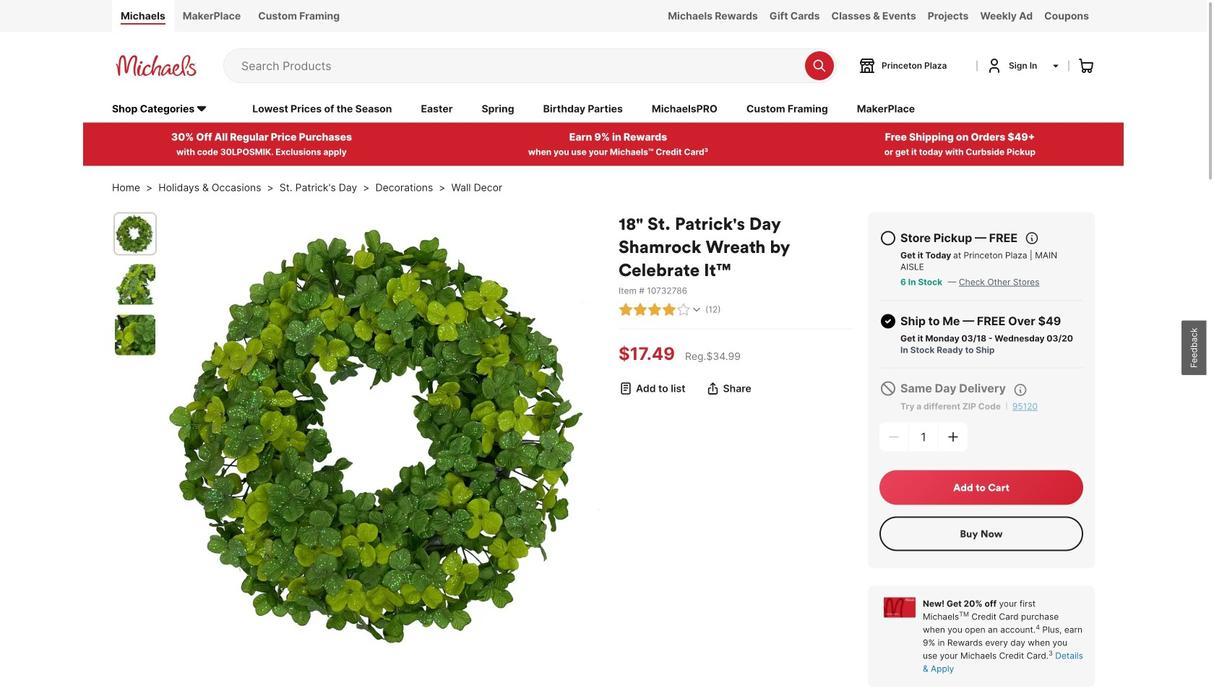Task type: vqa. For each thing, say whether or not it's contained in the screenshot.
Enter city, state, zip field
no



Task type: locate. For each thing, give the bounding box(es) containing it.
button to increment counter for number stepper image
[[946, 430, 961, 444]]

1 horizontal spatial tabler image
[[1025, 231, 1040, 246]]

open samedaydelivery details modal image
[[1014, 383, 1028, 397]]

Search Input field
[[241, 49, 798, 82]]

search button image
[[813, 58, 827, 73]]

tabler image
[[880, 380, 897, 397]]

Number Stepper text field
[[909, 423, 938, 452]]

tabler image
[[880, 230, 897, 247], [1025, 231, 1040, 246]]

0 horizontal spatial tabler image
[[880, 230, 897, 247]]

18&#x22; st. patrick&#x27;s day shamrock wreath by celebrate it&#x2122; image
[[163, 212, 604, 653], [115, 214, 155, 254], [115, 264, 155, 305], [115, 315, 155, 355]]



Task type: describe. For each thing, give the bounding box(es) containing it.
plcc card logo image
[[884, 598, 916, 618]]



